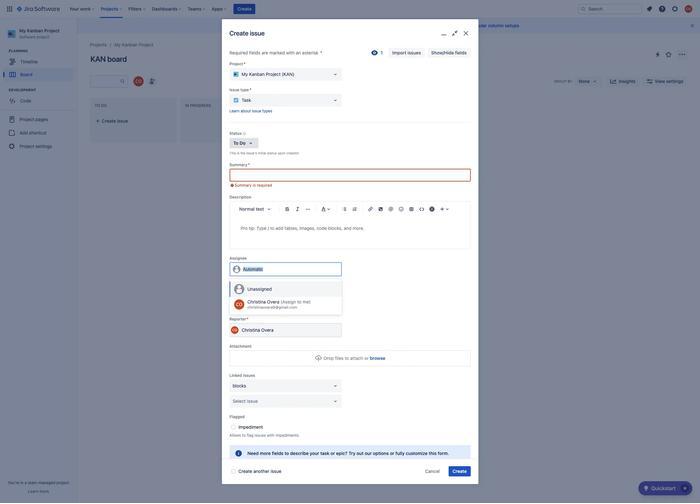 Task type: locate. For each thing, give the bounding box(es) containing it.
open image for labels
[[331, 300, 339, 308]]

issues inside the impediment allows to flag issues with impediments.
[[255, 434, 266, 438]]

0 vertical spatial issues
[[408, 50, 421, 55]]

1 vertical spatial kanban
[[122, 42, 138, 47]]

more inside button
[[39, 490, 49, 495]]

overa inside christina overa ( assign to me ) christinaovera9@gmail.com
[[267, 299, 279, 305]]

1 horizontal spatial issues
[[408, 50, 421, 55]]

my for my kanban project
[[114, 42, 121, 47]]

label
[[247, 301, 257, 307]]

1 vertical spatial create button
[[449, 467, 471, 477]]

0 horizontal spatial to
[[95, 103, 100, 108]]

1 vertical spatial open image
[[331, 300, 339, 308]]

add
[[20, 130, 28, 136]]

types
[[262, 109, 272, 113]]

check image
[[642, 485, 650, 493]]

project right the managed
[[56, 481, 69, 486]]

0 horizontal spatial my
[[19, 28, 26, 33]]

primary element
[[4, 0, 578, 18]]

project right the software
[[36, 35, 49, 39]]

0 vertical spatial assign
[[229, 278, 244, 284]]

to do inside dropdown button
[[233, 141, 246, 146]]

add shortcut
[[20, 130, 46, 136]]

to left the )
[[297, 299, 301, 305]]

project inside 'my kanban project' link
[[139, 42, 153, 47]]

fields left are
[[249, 50, 260, 55]]

attach
[[350, 356, 363, 361]]

with left an
[[286, 50, 295, 55]]

0 vertical spatial overa
[[267, 299, 279, 305]]

discard & close image
[[461, 29, 471, 38]]

drop files to attach or browse
[[324, 356, 385, 361]]

open image
[[331, 70, 339, 78], [331, 300, 339, 308]]

issue type *
[[229, 87, 251, 92]]

1 horizontal spatial assign
[[282, 299, 296, 305]]

0 horizontal spatial with
[[267, 434, 274, 438]]

import issues link
[[389, 48, 425, 58]]

more for need
[[260, 451, 271, 457]]

1 horizontal spatial my
[[114, 42, 121, 47]]

done
[[276, 103, 287, 108]]

issue's
[[246, 151, 257, 155]]

0 vertical spatial kanban
[[27, 28, 43, 33]]

do
[[101, 103, 107, 108], [240, 141, 246, 146]]

group
[[3, 110, 74, 156]]

my up board
[[114, 42, 121, 47]]

Search this board text field
[[90, 76, 120, 87]]

0 horizontal spatial learn
[[28, 490, 38, 495]]

0 horizontal spatial me
[[250, 278, 257, 284]]

to do button
[[229, 138, 258, 149]]

to left describe
[[285, 451, 289, 457]]

0 horizontal spatial project
[[36, 35, 49, 39]]

with left impediments.
[[267, 434, 274, 438]]

fields down impediments.
[[272, 451, 284, 457]]

fields inside dropdown button
[[455, 50, 467, 55]]

1 vertical spatial to do
[[233, 141, 246, 146]]

* right type
[[250, 87, 251, 92]]

kan
[[90, 55, 106, 64]]

kanban for my kanban project (kan)
[[249, 71, 265, 77]]

Linked Issues text field
[[233, 383, 234, 390]]

0 vertical spatial is
[[237, 151, 240, 155]]

upload image
[[315, 355, 322, 363]]

overa for christina overa
[[261, 328, 274, 333]]

to
[[95, 103, 100, 108], [233, 141, 238, 146]]

1 horizontal spatial me
[[303, 299, 309, 305]]

description
[[229, 195, 251, 200]]

1 horizontal spatial to
[[233, 141, 238, 146]]

project *
[[229, 62, 245, 66]]

add shortcut button
[[3, 127, 74, 140]]

issue right select issue text box
[[247, 399, 258, 404]]

christina inside christina overa ( assign to me ) christinaovera9@gmail.com
[[247, 299, 266, 305]]

assign to me
[[229, 278, 257, 284]]

to down search this board text box
[[95, 103, 100, 108]]

0 horizontal spatial is
[[237, 151, 240, 155]]

issues
[[408, 50, 421, 55], [255, 434, 266, 438]]

0 horizontal spatial kanban
[[27, 28, 43, 33]]

or right attach at bottom
[[364, 356, 369, 361]]

mention image
[[387, 206, 395, 213]]

0 horizontal spatial create button
[[234, 4, 255, 14]]

pages
[[35, 117, 48, 122]]

0 horizontal spatial assign
[[229, 278, 244, 284]]

more right need
[[260, 451, 271, 457]]

fully
[[396, 451, 405, 457]]

1 vertical spatial open image
[[331, 383, 339, 390]]

select for select label
[[233, 301, 246, 307]]

1 vertical spatial my
[[114, 42, 121, 47]]

0 vertical spatial learn
[[229, 109, 240, 113]]

group by
[[554, 79, 572, 83]]

christina overa image down labels
[[234, 300, 244, 310]]

summary for summary is required
[[235, 183, 252, 188]]

my up the software
[[19, 28, 26, 33]]

group containing project pages
[[3, 110, 74, 156]]

1 horizontal spatial more
[[260, 451, 271, 457]]

create button inside primary element
[[234, 4, 255, 14]]

0 vertical spatial to do
[[95, 103, 107, 108]]

to do down status
[[233, 141, 246, 146]]

christina overa ( assign to me ) christinaovera9@gmail.com
[[247, 299, 311, 310]]

drop
[[324, 356, 334, 361]]

select for select issue
[[233, 399, 246, 404]]

impediment
[[238, 425, 263, 430]]

christina down reporter *
[[242, 328, 260, 333]]

0 horizontal spatial issues
[[255, 434, 266, 438]]

assign to me button
[[229, 278, 257, 284]]

required
[[229, 50, 248, 55]]

issue
[[229, 87, 239, 92], [247, 399, 258, 404]]

0 vertical spatial create issue
[[229, 30, 265, 37]]

1 open image from the top
[[331, 70, 339, 78]]

assign inside button
[[229, 278, 244, 284]]

2 select from the top
[[233, 399, 246, 404]]

fields right show/hide
[[455, 50, 467, 55]]

team-
[[28, 481, 39, 486]]

view
[[459, 23, 470, 28]]

christina
[[247, 299, 266, 305], [242, 328, 260, 333]]

are
[[262, 50, 268, 55]]

1 horizontal spatial learn
[[229, 109, 240, 113]]

more inside create issue dialog
[[260, 451, 271, 457]]

christina overa image down reporter on the bottom left of the page
[[231, 327, 238, 334]]

select down blocks
[[233, 399, 246, 404]]

learn inside button
[[28, 490, 38, 495]]

1 horizontal spatial fields
[[272, 451, 284, 457]]

me up unassigned
[[250, 278, 257, 284]]

christina down unassigned
[[247, 299, 266, 305]]

project
[[44, 28, 60, 33], [139, 42, 153, 47], [229, 62, 243, 66], [266, 71, 281, 77], [20, 117, 34, 122], [20, 144, 34, 149]]

christina overa image
[[234, 300, 244, 310], [231, 327, 238, 334]]

0 vertical spatial project
[[36, 35, 49, 39]]

projects link
[[90, 41, 107, 49]]

my for my kanban project software project
[[19, 28, 26, 33]]

0 vertical spatial select
[[233, 301, 246, 307]]

1 vertical spatial more
[[39, 490, 49, 495]]

info panel image
[[428, 206, 436, 213]]

more for learn
[[39, 490, 49, 495]]

project inside my kanban project software project
[[44, 28, 60, 33]]

create inside primary element
[[237, 6, 252, 11]]

1 horizontal spatial issue
[[247, 399, 258, 404]]

assign up christinaovera9@gmail.com
[[282, 299, 296, 305]]

my down project * on the top of the page
[[242, 71, 248, 77]]

1 select from the top
[[233, 301, 246, 307]]

1 vertical spatial with
[[267, 434, 274, 438]]

my
[[19, 28, 26, 33], [114, 42, 121, 47], [242, 71, 248, 77]]

1 horizontal spatial with
[[286, 50, 295, 55]]

another
[[253, 469, 269, 475]]

impediments.
[[276, 434, 300, 438]]

2 vertical spatial kanban
[[249, 71, 265, 77]]

2 horizontal spatial or
[[390, 451, 394, 457]]

select
[[233, 301, 246, 307], [233, 399, 246, 404]]

overa up christinaovera9@gmail.com
[[267, 299, 279, 305]]

1 vertical spatial create issue
[[102, 118, 128, 124]]

1 vertical spatial assign
[[282, 299, 296, 305]]

* right reporter on the bottom left of the page
[[247, 317, 249, 322]]

fields for required
[[249, 50, 260, 55]]

issue left type
[[229, 87, 239, 92]]

issues right import
[[408, 50, 421, 55]]

kanban for my kanban project
[[122, 42, 138, 47]]

overa for christina overa ( assign to me ) christinaovera9@gmail.com
[[267, 299, 279, 305]]

my inside my kanban project software project
[[19, 28, 26, 33]]

type
[[240, 87, 249, 92]]

0 vertical spatial create button
[[234, 4, 255, 14]]

is left required on the left top
[[253, 183, 256, 188]]

out
[[357, 451, 364, 457]]

emoji image
[[397, 206, 405, 213]]

kanban up the software
[[27, 28, 43, 33]]

1 horizontal spatial create issue
[[229, 30, 265, 37]]

1 horizontal spatial to do
[[233, 141, 246, 146]]

2 open image from the top
[[331, 383, 339, 390]]

table image
[[408, 206, 415, 213]]

upon
[[278, 151, 285, 155]]

project pages link
[[3, 113, 74, 127]]

0 vertical spatial open image
[[331, 70, 339, 78]]

1 vertical spatial select
[[233, 399, 246, 404]]

1 vertical spatial do
[[240, 141, 246, 146]]

kanban for my kanban project software project
[[27, 28, 43, 33]]

kanban up board
[[122, 42, 138, 47]]

impediment allows to flag issues with impediments.
[[229, 425, 300, 438]]

1 horizontal spatial create button
[[449, 467, 471, 477]]

0 horizontal spatial create issue
[[102, 118, 128, 124]]

browse
[[370, 356, 385, 361]]

1 vertical spatial christina
[[242, 328, 260, 333]]

kanban inside create issue dialog
[[249, 71, 265, 77]]

group
[[554, 79, 567, 83]]

1 horizontal spatial kanban
[[122, 42, 138, 47]]

learn for learn more
[[28, 490, 38, 495]]

try
[[349, 451, 355, 457]]

1 horizontal spatial do
[[240, 141, 246, 146]]

kanban up issue type *
[[249, 71, 265, 77]]

assign inside christina overa ( assign to me ) christinaovera9@gmail.com
[[282, 299, 296, 305]]

learn
[[229, 109, 240, 113], [28, 490, 38, 495]]

1 vertical spatial is
[[253, 183, 256, 188]]

in
[[185, 103, 189, 108]]

0 vertical spatial me
[[250, 278, 257, 284]]

* down issue's
[[248, 163, 250, 167]]

1 vertical spatial overa
[[261, 328, 274, 333]]

numbered list ⌘⇧7 image
[[351, 206, 358, 213]]

2 open image from the top
[[331, 300, 339, 308]]

software
[[19, 35, 35, 39]]

* down required
[[244, 62, 245, 66]]

0 vertical spatial my
[[19, 28, 26, 33]]

more down the managed
[[39, 490, 49, 495]]

3 open image from the top
[[331, 398, 339, 406]]

is for the
[[237, 151, 240, 155]]

to left flag
[[242, 434, 246, 438]]

select down labels
[[233, 301, 246, 307]]

kanban inside my kanban project software project
[[27, 28, 43, 33]]

insights
[[619, 79, 636, 84]]

to inside dropdown button
[[233, 141, 238, 146]]

open image for select issue
[[331, 398, 339, 406]]

0 horizontal spatial do
[[101, 103, 107, 108]]

task
[[242, 97, 251, 103]]

do inside dropdown button
[[240, 141, 246, 146]]

you're
[[8, 481, 19, 486]]

or left fully
[[390, 451, 394, 457]]

my inside create issue dialog
[[242, 71, 248, 77]]

1 vertical spatial me
[[303, 299, 309, 305]]

* for summary *
[[248, 163, 250, 167]]

2 horizontal spatial fields
[[455, 50, 467, 55]]

open image for project
[[331, 70, 339, 78]]

create issue
[[229, 30, 265, 37], [102, 118, 128, 124]]

learn down team- at the left bottom of the page
[[28, 490, 38, 495]]

do down info image
[[240, 141, 246, 146]]

code
[[20, 98, 31, 104]]

managed
[[39, 481, 55, 486]]

2 horizontal spatial my
[[242, 71, 248, 77]]

project pages
[[20, 117, 48, 122]]

kan board
[[90, 55, 127, 64]]

do down search this board text box
[[101, 103, 107, 108]]

issues right flag
[[255, 434, 266, 438]]

1 vertical spatial issues
[[255, 434, 266, 438]]

0 vertical spatial with
[[286, 50, 295, 55]]

my kanban project
[[114, 42, 153, 47]]

2 vertical spatial open image
[[331, 398, 339, 406]]

overa down christinaovera9@gmail.com
[[261, 328, 274, 333]]

0 horizontal spatial fields
[[249, 50, 260, 55]]

timeline link
[[3, 56, 74, 68]]

0 vertical spatial more
[[260, 451, 271, 457]]

fields for show/hide
[[455, 50, 467, 55]]

(
[[281, 299, 282, 305]]

open image
[[331, 96, 339, 104], [331, 383, 339, 390], [331, 398, 339, 406]]

summary is required
[[235, 183, 272, 188]]

0 horizontal spatial issue
[[229, 87, 239, 92]]

to do down search this board text box
[[95, 103, 107, 108]]

learn left the about
[[229, 109, 240, 113]]

is for required
[[253, 183, 256, 188]]

unassigned image
[[234, 284, 244, 295]]

me inside christina overa ( assign to me ) christinaovera9@gmail.com
[[303, 299, 309, 305]]

1 horizontal spatial project
[[56, 481, 69, 486]]

*
[[320, 50, 322, 55], [244, 62, 245, 66], [250, 87, 251, 92], [248, 163, 250, 167], [247, 317, 249, 322]]

0 vertical spatial summary
[[229, 163, 247, 167]]

1 vertical spatial learn
[[28, 490, 38, 495]]

normal text button
[[236, 202, 277, 216]]

1 vertical spatial summary
[[235, 183, 252, 188]]

me right (
[[303, 299, 309, 305]]

1 vertical spatial to
[[233, 141, 238, 146]]

flag
[[247, 434, 254, 438]]

to
[[245, 278, 249, 284], [297, 299, 301, 305], [345, 356, 349, 361], [242, 434, 246, 438], [285, 451, 289, 457]]

2 horizontal spatial kanban
[[249, 71, 265, 77]]

summary down the at left top
[[229, 163, 247, 167]]

0 vertical spatial do
[[101, 103, 107, 108]]

is
[[237, 151, 240, 155], [253, 183, 256, 188]]

learn inside create issue dialog
[[229, 109, 240, 113]]

the
[[240, 151, 245, 155]]

or right 'task' at left
[[331, 451, 335, 457]]

None text field
[[230, 170, 470, 181]]

0 vertical spatial open image
[[331, 96, 339, 104]]

jira software image
[[17, 5, 60, 13], [17, 5, 60, 13]]

to down assignee text field
[[245, 278, 249, 284]]

by
[[568, 79, 572, 83]]

1 horizontal spatial is
[[253, 183, 256, 188]]

christina overa
[[242, 328, 274, 333]]

to inside christina overa ( assign to me ) christinaovera9@gmail.com
[[297, 299, 301, 305]]

0 vertical spatial christina
[[247, 299, 266, 305]]

initial
[[258, 151, 266, 155]]

quickstart button
[[638, 482, 692, 496]]

is left the at left top
[[237, 151, 240, 155]]

project
[[36, 35, 49, 39], [56, 481, 69, 486]]

to down status
[[233, 141, 238, 146]]

summary
[[229, 163, 247, 167], [235, 183, 252, 188]]

development group
[[3, 88, 77, 109]]

summary up description
[[235, 183, 252, 188]]

dismiss quickstart image
[[680, 484, 690, 494]]

0 horizontal spatial more
[[39, 490, 49, 495]]

2 vertical spatial my
[[242, 71, 248, 77]]

issues inside import issues link
[[408, 50, 421, 55]]

assign up the unassigned icon
[[229, 278, 244, 284]]

create inside button
[[102, 118, 116, 124]]



Task type: vqa. For each thing, say whether or not it's contained in the screenshot.
DRAW.IO DIAGRAMS & WHITEBOARDS IMAGE
no



Task type: describe. For each thing, give the bounding box(es) containing it.
cancel button
[[421, 467, 444, 477]]

attachment
[[229, 344, 252, 349]]

select issue
[[233, 399, 258, 404]]

import issues
[[392, 50, 421, 55]]

issues
[[243, 374, 255, 378]]

column
[[488, 23, 504, 28]]

my kanban project (kan)
[[242, 71, 294, 77]]

* for project *
[[244, 62, 245, 66]]

normal
[[239, 206, 255, 212]]

my for my kanban project (kan)
[[242, 71, 248, 77]]

show/hide fields button
[[427, 48, 471, 58]]

form.
[[438, 451, 449, 457]]

describe
[[290, 451, 309, 457]]

to inside button
[[245, 278, 249, 284]]

about
[[241, 109, 251, 113]]

show/hide
[[431, 50, 454, 55]]

star kan board image
[[665, 51, 673, 58]]

Description - Main content area, start typing to enter text. text field
[[241, 225, 459, 232]]

create another issue
[[238, 469, 281, 475]]

projects
[[90, 42, 107, 47]]

1 vertical spatial issue
[[247, 399, 258, 404]]

a
[[25, 481, 27, 486]]

project inside project pages link
[[20, 117, 34, 122]]

exit full screen image
[[450, 29, 460, 38]]

more formatting image
[[304, 206, 312, 213]]

required fields are marked with an asterisk *
[[229, 50, 322, 55]]

Search field
[[578, 4, 642, 14]]

reporter *
[[229, 317, 249, 322]]

add people image
[[148, 78, 156, 85]]

code link
[[3, 95, 74, 108]]

unassigned
[[247, 287, 272, 292]]

0 vertical spatial to
[[95, 103, 100, 108]]

bold ⌘b image
[[283, 206, 291, 213]]

* right asterisk
[[320, 50, 322, 55]]

learn for learn about issue types
[[229, 109, 240, 113]]

epic?
[[336, 451, 347, 457]]

insights button
[[606, 76, 639, 87]]

automations menu button icon image
[[654, 51, 662, 58]]

progress
[[190, 103, 211, 108]]

select label
[[233, 301, 257, 307]]

learn more button
[[28, 490, 49, 495]]

settings
[[35, 144, 52, 149]]

in progress
[[185, 103, 211, 108]]

christina for christina overa
[[242, 328, 260, 333]]

text
[[256, 206, 264, 212]]

with inside the impediment allows to flag issues with impediments.
[[267, 434, 274, 438]]

need
[[247, 451, 259, 457]]

create issue button
[[91, 115, 175, 127]]

reporter
[[229, 317, 246, 322]]

need more fields to describe your task or epic? try out our options or fully customize this form.
[[247, 451, 449, 457]]

planning
[[9, 49, 28, 53]]

shortcut
[[29, 130, 46, 136]]

project settings
[[20, 144, 52, 149]]

italic ⌘i image
[[294, 206, 301, 213]]

browse button
[[370, 356, 385, 362]]

this
[[229, 151, 236, 155]]

marked
[[269, 50, 285, 55]]

create issue inside dialog
[[229, 30, 265, 37]]

to inside the impediment allows to flag issues with impediments.
[[242, 434, 246, 438]]

info image
[[242, 131, 247, 136]]

project inside my kanban project software project
[[36, 35, 49, 39]]

summary for summary *
[[229, 163, 247, 167]]

me inside button
[[250, 278, 257, 284]]

christina for christina overa ( assign to me ) christinaovera9@gmail.com
[[247, 299, 266, 305]]

open image for blocks
[[331, 383, 339, 390]]

your
[[310, 451, 319, 457]]

this
[[429, 451, 437, 457]]

learn more
[[28, 490, 49, 495]]

quickstart
[[651, 486, 676, 492]]

1 vertical spatial christina overa image
[[231, 327, 238, 334]]

cancel
[[425, 469, 440, 475]]

search image
[[581, 6, 586, 11]]

dismiss image
[[690, 23, 695, 28]]

christina overa image
[[133, 76, 144, 87]]

view popular column setups
[[459, 23, 519, 28]]

code snippet image
[[418, 206, 425, 213]]

customize
[[406, 451, 428, 457]]

minimize image
[[439, 29, 448, 38]]

create issue dialog
[[222, 19, 478, 485]]

link image
[[366, 206, 374, 213]]

popular
[[471, 23, 487, 28]]

show/hide fields
[[431, 50, 467, 55]]

status
[[229, 131, 242, 136]]

1 horizontal spatial or
[[364, 356, 369, 361]]

create banner
[[0, 0, 700, 18]]

0 vertical spatial christina overa image
[[234, 300, 244, 310]]

learn about issue types
[[229, 109, 272, 113]]

learn about issue types link
[[229, 109, 272, 113]]

development
[[9, 88, 36, 92]]

this is the issue's initial status upon creation
[[229, 151, 299, 155]]

summary *
[[229, 163, 250, 167]]

allows
[[229, 434, 241, 438]]

error image
[[229, 183, 235, 188]]

board link
[[3, 68, 74, 81]]

flagged
[[229, 415, 245, 420]]

board
[[20, 72, 32, 77]]

creation
[[286, 151, 299, 155]]

status
[[267, 151, 277, 155]]

project settings link
[[3, 140, 74, 154]]

project inside project settings "link"
[[20, 144, 34, 149]]

0 vertical spatial issue
[[229, 87, 239, 92]]

issue inside button
[[117, 118, 128, 124]]

)
[[309, 299, 311, 305]]

add image, video, or file image
[[377, 206, 384, 213]]

Select Issue text field
[[233, 399, 234, 405]]

planning group
[[3, 48, 77, 83]]

to right 'files'
[[345, 356, 349, 361]]

0 horizontal spatial to do
[[95, 103, 107, 108]]

christinaovera9@gmail.com
[[247, 305, 297, 310]]

Assignee text field
[[243, 267, 263, 272]]

(kan)
[[282, 71, 294, 77]]

* for reporter *
[[247, 317, 249, 322]]

view popular column setups button
[[447, 21, 523, 31]]

required
[[257, 183, 272, 188]]

options
[[373, 451, 389, 457]]

bullet list ⌘⇧8 image
[[340, 206, 348, 213]]

an
[[296, 50, 301, 55]]

0 horizontal spatial or
[[331, 451, 335, 457]]

labels
[[229, 291, 242, 296]]

my kanban project link
[[114, 41, 153, 49]]

1 vertical spatial project
[[56, 481, 69, 486]]

create issue inside button
[[102, 118, 128, 124]]

our
[[365, 451, 372, 457]]

insights image
[[610, 78, 618, 85]]

1 open image from the top
[[331, 96, 339, 104]]



